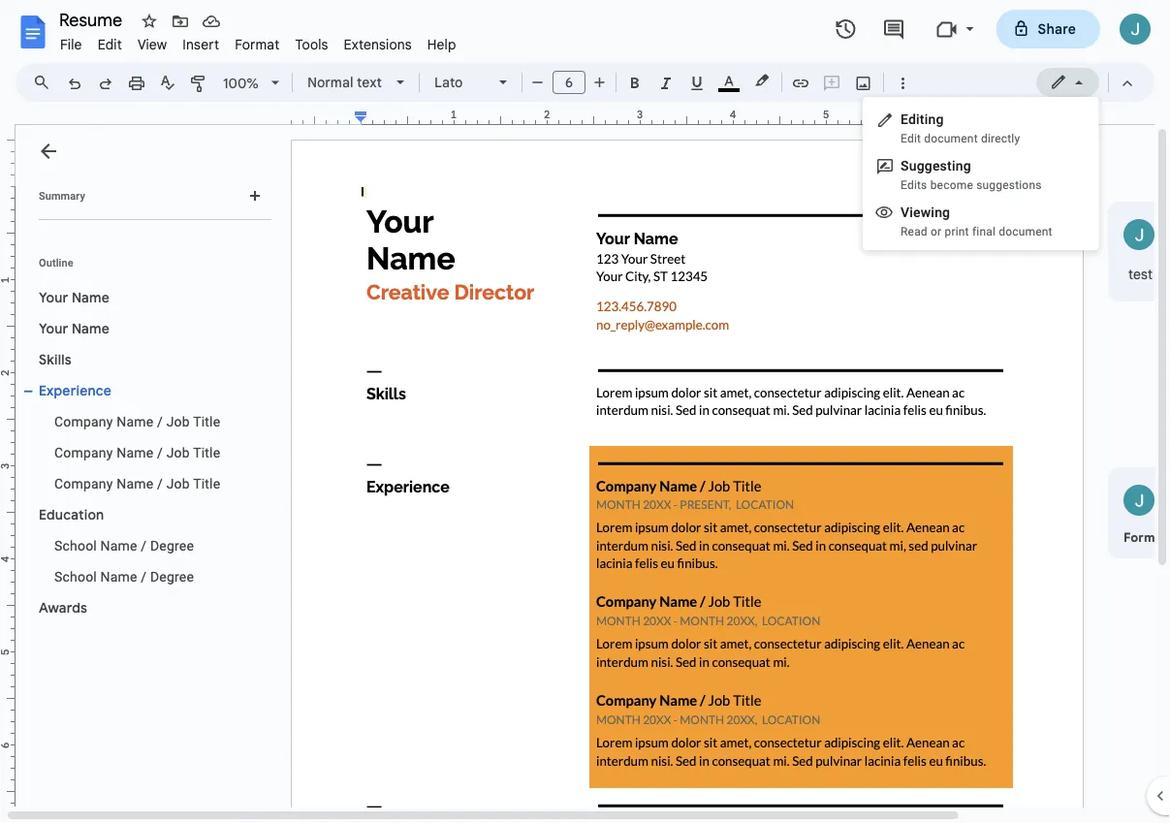 Task type: describe. For each thing, give the bounding box(es) containing it.
extensions menu item
[[336, 33, 420, 56]]

format 
[[1124, 529, 1170, 545]]

text color image
[[718, 69, 740, 92]]

iewing
[[910, 204, 950, 220]]

1 school name / degree from the top
[[54, 538, 194, 554]]

main toolbar
[[57, 68, 918, 98]]

help menu item
[[420, 33, 464, 56]]

highlight color image
[[751, 69, 773, 92]]

3 title from the top
[[193, 476, 220, 492]]

final
[[972, 225, 996, 239]]

help
[[427, 36, 456, 53]]

document outline element
[[16, 125, 279, 808]]

insert image image
[[853, 69, 875, 96]]

format for format 
[[1124, 529, 1168, 545]]

Zoom field
[[215, 69, 288, 98]]

Menus field
[[24, 69, 67, 96]]

tools
[[295, 36, 328, 53]]

Font size field
[[553, 71, 593, 95]]

suggestions
[[977, 178, 1042, 192]]

test
[[1129, 266, 1153, 283]]

application containing share
[[0, 0, 1170, 823]]

Rename text field
[[52, 8, 134, 31]]

tools menu item
[[287, 33, 336, 56]]

insert menu item
[[175, 33, 227, 56]]

become
[[930, 178, 973, 192]]

share button
[[996, 10, 1101, 48]]

s
[[901, 158, 909, 174]]

directly
[[981, 132, 1020, 145]]

top margin image
[[0, 141, 15, 192]]

2 degree from the top
[[150, 569, 194, 585]]

2 company from the top
[[54, 445, 113, 461]]

2 title from the top
[[193, 445, 220, 461]]

1 your name from the top
[[39, 289, 110, 306]]

john smith image
[[1124, 485, 1155, 516]]

Zoom text field
[[218, 70, 265, 97]]

menu bar inside the menu bar "banner"
[[52, 25, 464, 57]]

styles list. normal text selected. option
[[307, 69, 385, 96]]

2 company name / job title from the top
[[54, 445, 220, 461]]

menu bar banner
[[0, 0, 1170, 823]]

outline heading
[[16, 255, 279, 282]]

summary heading
[[39, 188, 85, 204]]

normal
[[307, 74, 353, 91]]

diting
[[909, 111, 944, 127]]

2 school from the top
[[54, 569, 97, 585]]

1 company from the top
[[54, 414, 113, 430]]

2 your name from the top
[[39, 320, 110, 337]]

normal text
[[307, 74, 382, 91]]

left margin image
[[292, 110, 367, 124]]

1 degree from the top
[[150, 538, 194, 554]]

text
[[357, 74, 382, 91]]



Task type: vqa. For each thing, say whether or not it's contained in the screenshot.
the 'normal text'
yes



Task type: locate. For each thing, give the bounding box(es) containing it.
insert
[[183, 36, 219, 53]]

school name / degree up awards
[[54, 569, 194, 585]]

education
[[39, 506, 104, 523]]

name
[[72, 289, 110, 306], [72, 320, 110, 337], [117, 414, 154, 430], [117, 445, 154, 461], [117, 476, 154, 492], [100, 538, 137, 554], [100, 569, 137, 585]]

1 vertical spatial degree
[[150, 569, 194, 585]]

1 vertical spatial your
[[39, 320, 68, 337]]

edit down e
[[901, 132, 921, 145]]

v
[[901, 204, 910, 220]]

1 vertical spatial title
[[193, 445, 220, 461]]

edit menu item
[[90, 33, 130, 56]]

0 vertical spatial company name / job title
[[54, 414, 220, 430]]

Font size text field
[[554, 71, 585, 94]]

awards
[[39, 599, 87, 616]]

2 your from the top
[[39, 320, 68, 337]]

share
[[1038, 20, 1076, 37]]

1 vertical spatial company name / job title
[[54, 445, 220, 461]]

1 vertical spatial company
[[54, 445, 113, 461]]

0 vertical spatial edit
[[98, 36, 122, 53]]

school name / degree down education
[[54, 538, 194, 554]]

mode and view toolbar
[[1036, 63, 1143, 102]]

document inside e diting edit document directly
[[924, 132, 978, 145]]

2 vertical spatial title
[[193, 476, 220, 492]]

1 horizontal spatial format
[[1124, 529, 1168, 545]]

format inside the test 'list'
[[1124, 529, 1168, 545]]

document right 'final'
[[999, 225, 1053, 239]]

3 company name / job title from the top
[[54, 476, 220, 492]]

0 vertical spatial company
[[54, 414, 113, 430]]

school
[[54, 538, 97, 554], [54, 569, 97, 585]]

your name
[[39, 289, 110, 306], [39, 320, 110, 337]]

edit inside e diting edit document directly
[[901, 132, 921, 145]]

view menu item
[[130, 33, 175, 56]]

1 horizontal spatial edit
[[901, 132, 921, 145]]

1 your from the top
[[39, 289, 68, 306]]

1 vertical spatial school
[[54, 569, 97, 585]]

2 vertical spatial company
[[54, 476, 113, 492]]

menu
[[863, 97, 1099, 250]]

1 vertical spatial job
[[166, 445, 190, 461]]

file menu item
[[52, 33, 90, 56]]

format inside format menu item
[[235, 36, 280, 53]]

1 vertical spatial format
[[1124, 529, 1168, 545]]

1 vertical spatial your name
[[39, 320, 110, 337]]

1 company name / job title from the top
[[54, 414, 220, 430]]

skills
[[39, 351, 72, 368]]

0 vertical spatial format
[[235, 36, 280, 53]]

0 vertical spatial your
[[39, 289, 68, 306]]

document inside 'v iewing read or print final document'
[[999, 225, 1053, 239]]

0 horizontal spatial document
[[924, 132, 978, 145]]

0 vertical spatial your name
[[39, 289, 110, 306]]

e
[[901, 111, 909, 127]]

0 horizontal spatial edit
[[98, 36, 122, 53]]

title
[[193, 414, 220, 430], [193, 445, 220, 461], [193, 476, 220, 492]]

application
[[0, 0, 1170, 823]]

menu inside application
[[863, 97, 1099, 250]]

2 vertical spatial job
[[166, 476, 190, 492]]

3 job from the top
[[166, 476, 190, 492]]

outline
[[39, 256, 73, 269]]

menu bar
[[52, 25, 464, 57]]

degree
[[150, 538, 194, 554], [150, 569, 194, 585]]

read
[[901, 225, 928, 239]]

0 vertical spatial title
[[193, 414, 220, 430]]

edit inside menu item
[[98, 36, 122, 53]]

format up zoom field
[[235, 36, 280, 53]]

print
[[945, 225, 969, 239]]

john smith image
[[1124, 219, 1155, 250]]

your name down outline
[[39, 289, 110, 306]]

1 vertical spatial edit
[[901, 132, 921, 145]]

menu bar containing file
[[52, 25, 464, 57]]

1 title from the top
[[193, 414, 220, 430]]

company name / job title
[[54, 414, 220, 430], [54, 445, 220, 461], [54, 476, 220, 492]]

0 horizontal spatial format
[[235, 36, 280, 53]]

1 job from the top
[[166, 414, 190, 430]]

extensions
[[344, 36, 412, 53]]

0 vertical spatial school
[[54, 538, 97, 554]]

document up the "uggesting"
[[924, 132, 978, 145]]

your up skills
[[39, 320, 68, 337]]

Star checkbox
[[136, 8, 163, 35]]

file
[[60, 36, 82, 53]]

summary
[[39, 190, 85, 202]]

0 vertical spatial document
[[924, 132, 978, 145]]

view
[[138, 36, 167, 53]]

0 vertical spatial school name / degree
[[54, 538, 194, 554]]

menu containing e
[[863, 97, 1099, 250]]

uggesting
[[909, 158, 971, 174]]

or
[[931, 225, 942, 239]]

format down john smith image
[[1124, 529, 1168, 545]]

lato
[[434, 74, 463, 91]]

edit
[[98, 36, 122, 53], [901, 132, 921, 145]]

school name / degree
[[54, 538, 194, 554], [54, 569, 194, 585]]

v iewing read or print final document
[[901, 204, 1053, 239]]

2 job from the top
[[166, 445, 190, 461]]

your name up skills
[[39, 320, 110, 337]]

1 vertical spatial school name / degree
[[54, 569, 194, 585]]

1 school from the top
[[54, 538, 97, 554]]

0 vertical spatial degree
[[150, 538, 194, 554]]

edit down rename text box on the top of the page
[[98, 36, 122, 53]]

s uggesting edits become suggestions
[[901, 158, 1042, 192]]

company
[[54, 414, 113, 430], [54, 445, 113, 461], [54, 476, 113, 492]]

document
[[924, 132, 978, 145], [999, 225, 1053, 239]]

school up awards
[[54, 569, 97, 585]]

format menu item
[[227, 33, 287, 56]]

edits
[[901, 178, 927, 192]]

0 vertical spatial job
[[166, 414, 190, 430]]

format
[[235, 36, 280, 53], [1124, 529, 1168, 545]]

/
[[157, 414, 163, 430], [157, 445, 163, 461], [157, 476, 163, 492], [141, 538, 147, 554], [141, 569, 147, 585]]

school down education
[[54, 538, 97, 554]]

your down outline
[[39, 289, 68, 306]]

2 school name / degree from the top
[[54, 569, 194, 585]]

lato option
[[434, 69, 488, 96]]

2 vertical spatial company name / job title
[[54, 476, 220, 492]]

format for format
[[235, 36, 280, 53]]

1 vertical spatial document
[[999, 225, 1053, 239]]

e diting edit document directly
[[901, 111, 1020, 145]]

test list
[[1108, 202, 1170, 558]]

1 horizontal spatial document
[[999, 225, 1053, 239]]

job
[[166, 414, 190, 430], [166, 445, 190, 461], [166, 476, 190, 492]]

3 company from the top
[[54, 476, 113, 492]]

your
[[39, 289, 68, 306], [39, 320, 68, 337]]

experience
[[39, 382, 112, 399]]



